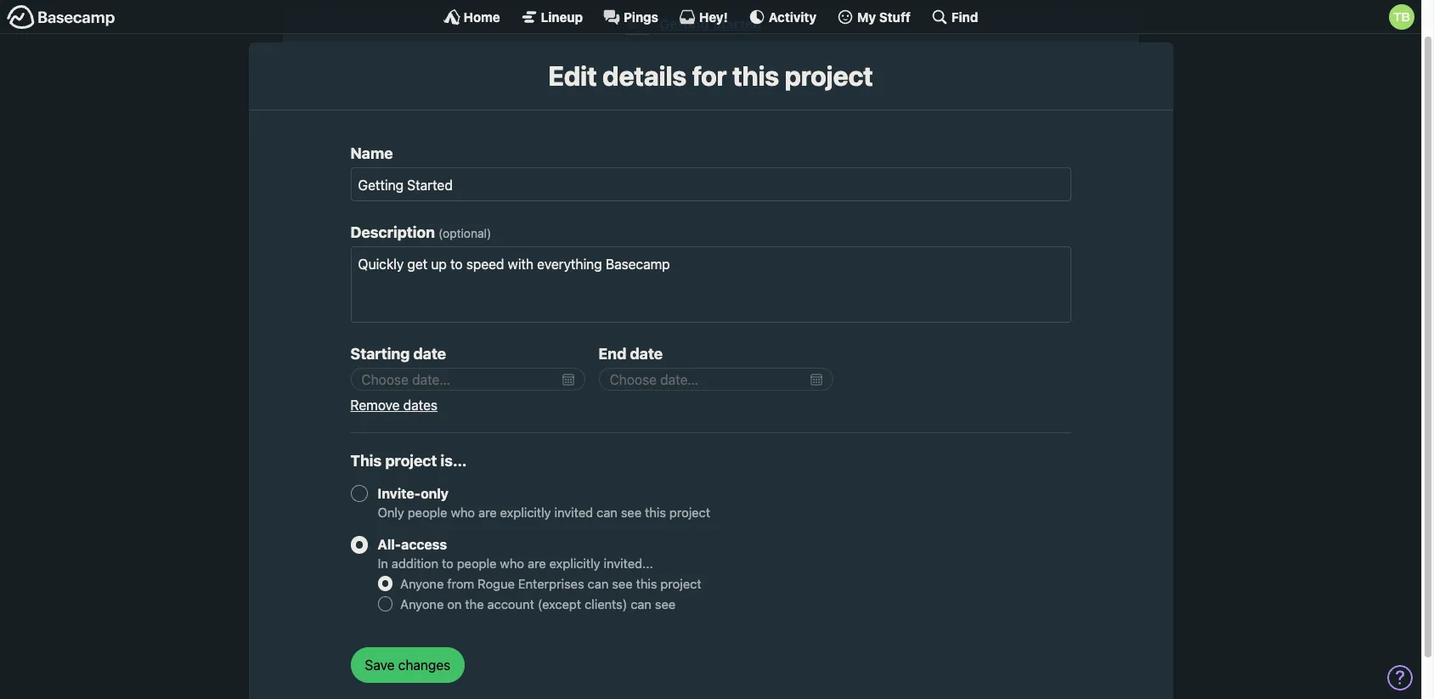 Task type: locate. For each thing, give the bounding box(es) containing it.
choose date… field for end date
[[599, 368, 833, 391]]

0 horizontal spatial who
[[451, 504, 475, 520]]

access
[[401, 537, 447, 552]]

who inside invite-only only people who are explicitly invited can see this project
[[451, 504, 475, 520]]

tim burton image
[[1389, 4, 1415, 30]]

remove
[[350, 398, 400, 413]]

account
[[487, 597, 534, 612]]

1 horizontal spatial date
[[630, 345, 663, 363]]

date right end
[[630, 345, 663, 363]]

see down invited...
[[612, 576, 633, 591]]

1 choose date… field from the left
[[350, 368, 585, 391]]

0 vertical spatial explicitly
[[500, 504, 551, 520]]

my
[[857, 9, 876, 24]]

explicitly up enterprises
[[549, 555, 600, 571]]

date
[[413, 345, 446, 363], [630, 345, 663, 363]]

people
[[408, 504, 447, 520], [457, 555, 497, 571]]

anyone
[[400, 576, 444, 591], [400, 597, 444, 612]]

all-
[[378, 537, 401, 552]]

0 horizontal spatial are
[[478, 504, 497, 520]]

0 vertical spatial can
[[597, 504, 618, 520]]

are up the all-access in addition to people who are explicitly invited...
[[478, 504, 497, 520]]

0 vertical spatial who
[[451, 504, 475, 520]]

anyone for anyone on the account (except clients) can see
[[400, 597, 444, 612]]

addition
[[392, 555, 439, 571]]

people inside the all-access in addition to people who are explicitly invited...
[[457, 555, 497, 571]]

1 vertical spatial anyone
[[400, 597, 444, 612]]

1 horizontal spatial who
[[500, 555, 524, 571]]

description
[[350, 223, 435, 241]]

1 date from the left
[[413, 345, 446, 363]]

0 vertical spatial anyone
[[400, 576, 444, 591]]

explicitly
[[500, 504, 551, 520], [549, 555, 600, 571]]

can
[[597, 504, 618, 520], [588, 576, 609, 591], [631, 597, 652, 612]]

anyone down addition
[[400, 576, 444, 591]]

1 anyone from the top
[[400, 576, 444, 591]]

name
[[350, 144, 393, 162]]

lineup
[[541, 9, 583, 24]]

this
[[350, 452, 382, 470]]

can up clients)
[[588, 576, 609, 591]]

people down only
[[408, 504, 447, 520]]

is…
[[441, 452, 467, 470]]

project inside invite-only only people who are explicitly invited can see this project
[[669, 504, 710, 520]]

Name text field
[[350, 167, 1071, 201]]

getting
[[660, 16, 709, 31]]

this right for
[[732, 60, 779, 92]]

1 vertical spatial explicitly
[[549, 555, 600, 571]]

home
[[464, 9, 500, 24]]

see up invited...
[[621, 504, 642, 520]]

stuff
[[879, 9, 911, 24]]

0 horizontal spatial date
[[413, 345, 446, 363]]

who up rogue
[[500, 555, 524, 571]]

1 vertical spatial who
[[500, 555, 524, 571]]

people up from
[[457, 555, 497, 571]]

1 horizontal spatial choose date… field
[[599, 368, 833, 391]]

0 vertical spatial see
[[621, 504, 642, 520]]

this up invited...
[[645, 504, 666, 520]]

this project is… option group
[[350, 452, 1071, 614]]

1 horizontal spatial are
[[528, 555, 546, 571]]

0 vertical spatial this
[[732, 60, 779, 92]]

only
[[421, 486, 449, 501]]

edit
[[548, 60, 597, 92]]

are up anyone from rogue enterprises can see this project
[[528, 555, 546, 571]]

see
[[621, 504, 642, 520], [612, 576, 633, 591], [655, 597, 676, 612]]

0 vertical spatial people
[[408, 504, 447, 520]]

who
[[451, 504, 475, 520], [500, 555, 524, 571]]

edit details for this project
[[548, 60, 873, 92]]

lineup link
[[521, 8, 583, 25]]

0 horizontal spatial choose date… field
[[350, 368, 585, 391]]

None submit
[[350, 648, 465, 683]]

1 horizontal spatial people
[[457, 555, 497, 571]]

1 vertical spatial are
[[528, 555, 546, 571]]

2 vertical spatial can
[[631, 597, 652, 612]]

1 vertical spatial this
[[645, 504, 666, 520]]

project
[[785, 60, 873, 92], [385, 452, 437, 470], [669, 504, 710, 520], [661, 576, 702, 591]]

1 vertical spatial people
[[457, 555, 497, 571]]

are
[[478, 504, 497, 520], [528, 555, 546, 571]]

can right clients)
[[631, 597, 652, 612]]

can right invited
[[597, 504, 618, 520]]

the
[[465, 597, 484, 612]]

who down is…
[[451, 504, 475, 520]]

invited...
[[604, 555, 653, 571]]

Choose date… field
[[350, 368, 585, 391], [599, 368, 833, 391]]

2 choose date… field from the left
[[599, 368, 833, 391]]

0 horizontal spatial people
[[408, 504, 447, 520]]

2 anyone from the top
[[400, 597, 444, 612]]

0 vertical spatial are
[[478, 504, 497, 520]]

see inside invite-only only people who are explicitly invited can see this project
[[621, 504, 642, 520]]

see right clients)
[[655, 597, 676, 612]]

find
[[952, 9, 978, 24]]

2 date from the left
[[630, 345, 663, 363]]

started
[[712, 16, 762, 31]]

main element
[[0, 0, 1422, 34]]

my stuff button
[[837, 8, 911, 25]]

anyone left on
[[400, 597, 444, 612]]

who inside the all-access in addition to people who are explicitly invited...
[[500, 555, 524, 571]]

this down invited...
[[636, 576, 657, 591]]

explicitly up the all-access in addition to people who are explicitly invited...
[[500, 504, 551, 520]]

this project is…
[[350, 452, 467, 470]]

this
[[732, 60, 779, 92], [645, 504, 666, 520], [636, 576, 657, 591]]

date right starting
[[413, 345, 446, 363]]

dates
[[403, 398, 438, 413]]

end date
[[599, 345, 663, 363]]



Task type: describe. For each thing, give the bounding box(es) containing it.
activity link
[[748, 8, 817, 25]]

enterprises
[[518, 576, 584, 591]]

2 vertical spatial this
[[636, 576, 657, 591]]

anyone from rogue enterprises can see this project
[[400, 576, 702, 591]]

clients)
[[585, 597, 627, 612]]

pings
[[624, 9, 658, 24]]

date for starting date
[[413, 345, 446, 363]]

are inside invite-only only people who are explicitly invited can see this project
[[478, 504, 497, 520]]

explicitly inside the all-access in addition to people who are explicitly invited...
[[549, 555, 600, 571]]

in
[[378, 555, 388, 571]]

for
[[692, 60, 727, 92]]

hey!
[[699, 9, 728, 24]]

on
[[447, 597, 462, 612]]

this inside invite-only only people who are explicitly invited can see this project
[[645, 504, 666, 520]]

are inside the all-access in addition to people who are explicitly invited...
[[528, 555, 546, 571]]

find button
[[931, 8, 978, 25]]

all-access in addition to people who are explicitly invited...
[[378, 537, 653, 571]]

description (optional)
[[350, 223, 491, 241]]

end
[[599, 345, 627, 363]]

invite-
[[378, 486, 421, 501]]

Quickly get up to speed with everything Basecamp text field
[[350, 247, 1071, 323]]

starting
[[350, 345, 410, 363]]

1 vertical spatial see
[[612, 576, 633, 591]]

remove dates link
[[350, 398, 438, 413]]

getting started
[[660, 16, 762, 31]]

date for end date
[[630, 345, 663, 363]]

only
[[378, 504, 404, 520]]

explicitly inside invite-only only people who are explicitly invited can see this project
[[500, 504, 551, 520]]

rogue
[[478, 576, 515, 591]]

starting date
[[350, 345, 446, 363]]

from
[[447, 576, 474, 591]]

my stuff
[[857, 9, 911, 24]]

activity
[[769, 9, 817, 24]]

anyone on the account (except clients) can see
[[400, 597, 676, 612]]

1 vertical spatial can
[[588, 576, 609, 591]]

invited
[[555, 504, 593, 520]]

remove dates
[[350, 398, 438, 413]]

(optional)
[[439, 226, 491, 240]]

(except
[[538, 597, 581, 612]]

invite-only only people who are explicitly invited can see this project
[[378, 486, 710, 520]]

choose date… field for starting date
[[350, 368, 585, 391]]

anyone for anyone from rogue enterprises can see this project
[[400, 576, 444, 591]]

home link
[[443, 8, 500, 25]]

people inside invite-only only people who are explicitly invited can see this project
[[408, 504, 447, 520]]

hey! button
[[679, 8, 728, 25]]

2 vertical spatial see
[[655, 597, 676, 612]]

to
[[442, 555, 454, 571]]

details
[[603, 60, 687, 92]]

can inside invite-only only people who are explicitly invited can see this project
[[597, 504, 618, 520]]

switch accounts image
[[7, 4, 116, 31]]

pings button
[[603, 8, 658, 25]]

getting started link
[[660, 16, 762, 31]]



Task type: vqa. For each thing, say whether or not it's contained in the screenshot.
the Home
yes



